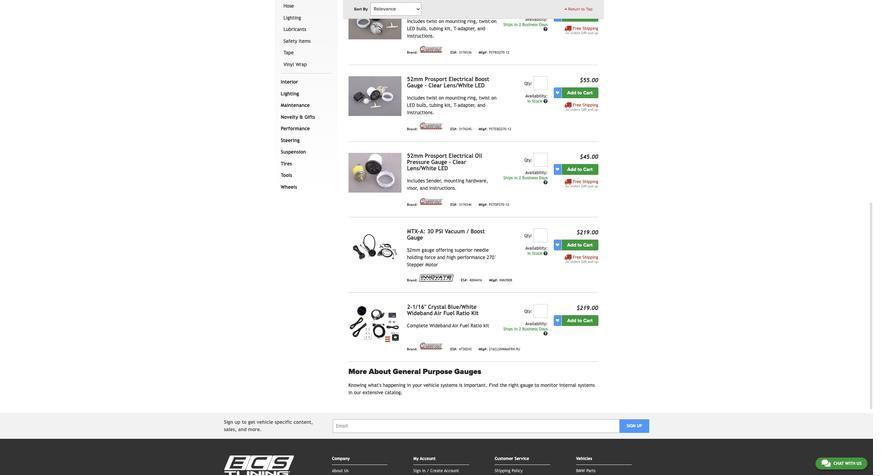 Task type: vqa. For each thing, say whether or not it's contained in the screenshot.


Task type: describe. For each thing, give the bounding box(es) containing it.
return
[[569, 7, 581, 12]]

find
[[489, 383, 499, 389]]

prosport performance - corporate logo image for 52mm prosport electrical boost gauge - clear lens/white led
[[419, 122, 444, 131]]

ring, for electrical
[[468, 95, 478, 101]]

orders for $55.00
[[571, 108, 581, 112]]

service
[[515, 457, 530, 462]]

3176545
[[459, 127, 472, 131]]

$49 for $45.00
[[582, 184, 587, 188]]

interior link
[[280, 76, 330, 88]]

electrical for clear
[[449, 153, 474, 159]]

$40.00
[[580, 0, 599, 7]]

52mm prosport electrical oil pressure gauge - clear lens/white led
[[407, 153, 483, 172]]

lighting inside general purpose subcategories element
[[284, 15, 301, 21]]

1 availability: from the top
[[526, 17, 548, 22]]

hose
[[284, 3, 294, 9]]

policy
[[512, 469, 523, 474]]

52mm prosport mechanical boost gauge - clear lens/white led link
[[407, 0, 494, 12]]

1 horizontal spatial air
[[453, 323, 459, 329]]

safety items link
[[282, 36, 330, 47]]

steering link
[[280, 135, 330, 147]]

kit, for electrical
[[445, 102, 453, 108]]

add for 52mm prosport electrical boost gauge - clear lens/white led
[[568, 90, 577, 96]]

includes sender, mounting hardware, visor, and instructions.
[[407, 178, 489, 191]]

tape
[[284, 50, 294, 56]]

items
[[299, 38, 311, 44]]

chat with us
[[834, 462, 862, 467]]

lighting link inside general purpose subcategories element
[[282, 12, 330, 24]]

mfg#: for 52mm prosport electrical boost gauge - clear lens/white led
[[479, 127, 488, 131]]

brand: for 52mm prosport electrical oil pressure gauge - clear lens/white led
[[407, 203, 418, 207]]

mfg#: pstebo270-12
[[479, 127, 512, 131]]

more
[[349, 368, 367, 377]]

days for $45.00
[[540, 176, 548, 181]]

prosport for 52mm prosport mechanical boost gauge - clear lens/white led
[[425, 0, 447, 6]]

270°
[[487, 255, 497, 260]]

clear for mechanical
[[429, 5, 442, 12]]

es#: for mtx-a: 30 psi vacuum / boost gauge
[[461, 279, 468, 283]]

52mm for 52mm prosport electrical boost gauge - clear lens/white led
[[407, 76, 423, 83]]

mtx-a: 30 psi vacuum / boost gauge link
[[407, 228, 485, 241]]

sort by
[[354, 7, 368, 12]]

shipping for $55.00
[[583, 103, 599, 108]]

orders for $40.00
[[571, 31, 581, 35]]

es#: for 52mm prosport electrical boost gauge - clear lens/white led
[[451, 127, 458, 131]]

boost inside mtx-a: 30 psi vacuum / boost gauge
[[471, 228, 485, 235]]

happening
[[383, 383, 406, 389]]

to inside sign up to get vehicle specific content, sales, and more.
[[242, 420, 247, 426]]

visor,
[[407, 185, 419, 191]]

up for $40.00
[[595, 31, 599, 35]]

1 horizontal spatial ratio
[[471, 323, 482, 329]]

top
[[586, 7, 593, 12]]

$49 for $219.00
[[582, 260, 587, 264]]

cart for 52mm prosport electrical oil pressure gauge - clear lens/white led
[[584, 167, 593, 173]]

3176546
[[459, 203, 472, 207]]

interior
[[281, 79, 298, 85]]

t- for electrical
[[454, 102, 458, 108]]

free for $55.00
[[573, 103, 582, 108]]

cart for 2-1/16" crystal blue/white wideband air fuel ratio kit
[[584, 318, 593, 324]]

about us link
[[332, 469, 349, 474]]

mtx-a: 30 psi vacuum / boost gauge
[[407, 228, 485, 241]]

vinyl wrap
[[284, 62, 307, 67]]

bulb, for 52mm prosport mechanical boost gauge - clear lens/white led
[[417, 26, 428, 31]]

adapter, for mechanical
[[458, 26, 476, 31]]

oil
[[475, 153, 483, 159]]

lens/white for mechanical
[[444, 5, 474, 12]]

led inside 52mm prosport mechanical boost gauge - clear lens/white led
[[475, 5, 485, 12]]

question circle image for 52mm prosport electrical oil pressure gauge - clear lens/white led
[[544, 181, 548, 185]]

gauge inside 52mm prosport mechanical boost gauge - clear lens/white led
[[407, 5, 423, 12]]

boost for 52mm prosport electrical boost gauge - clear lens/white led
[[475, 76, 490, 83]]

mfg#: inn3908
[[490, 279, 513, 283]]

mfg#: 216clsnwaafr4.9u
[[479, 348, 521, 352]]

add to cart button for 52mm prosport mechanical boost gauge - clear lens/white led
[[562, 11, 599, 22]]

0 vertical spatial account
[[420, 457, 436, 462]]

by
[[363, 7, 368, 12]]

gauge inside knowing what's happening in your vehicle systems is important. find the right gauge to monitor internal systems in our extensive catalog.
[[521, 383, 534, 389]]

extensive
[[363, 390, 384, 396]]

1 horizontal spatial account
[[444, 469, 459, 474]]

52mm prosport electrical boost gauge - clear lens/white led link
[[407, 76, 490, 89]]

tires
[[281, 161, 292, 167]]

suspension
[[281, 149, 306, 155]]

bmw
[[577, 469, 586, 474]]

$49 for $40.00
[[582, 31, 587, 35]]

performance
[[281, 126, 310, 132]]

stepper
[[407, 262, 424, 268]]

lens/white inside 52mm prosport electrical oil pressure gauge - clear lens/white led
[[407, 165, 437, 172]]

$45.00
[[580, 154, 599, 160]]

psi
[[436, 228, 443, 235]]

mounting for mechanical
[[446, 18, 466, 24]]

52mm prosport mechanical boost gauge - clear lens/white led
[[407, 0, 494, 12]]

cart for 52mm prosport mechanical boost gauge - clear lens/white led
[[584, 13, 593, 19]]

12 for 52mm prosport mechanical boost gauge - clear lens/white led
[[506, 51, 510, 55]]

1 ships from the top
[[504, 22, 513, 27]]

clear inside 52mm prosport electrical oil pressure gauge - clear lens/white led
[[453, 159, 467, 166]]

add to cart button for 52mm prosport electrical oil pressure gauge - clear lens/white led
[[562, 164, 599, 175]]

sign in / create account link
[[414, 469, 459, 474]]

up inside sign up to get vehicle specific content, sales, and more.
[[235, 420, 241, 426]]

qty: for 52mm prosport electrical boost gauge - clear lens/white led
[[525, 81, 533, 86]]

create
[[431, 469, 443, 474]]

mechanical
[[449, 0, 478, 6]]

$55.00
[[580, 77, 599, 84]]

mfg#: pstbo270-12
[[479, 51, 510, 55]]

es#4730243 - 216clsnwaafr4.9u - 2-1/16" crystal blue/white wideband air fuel ratio kit - complete wideband air fuel ratio kit - prosport performance - audi bmw volkswagen mercedes benz mini image
[[349, 304, 402, 344]]

right
[[509, 383, 519, 389]]

1 vertical spatial lighting link
[[280, 88, 330, 100]]

52mm for 52mm prosport electrical oil pressure gauge - clear lens/white led
[[407, 153, 423, 159]]

sign in / create account
[[414, 469, 459, 474]]

52mm prosport electrical boost gauge - clear lens/white led
[[407, 76, 490, 89]]

1 vertical spatial fuel
[[460, 323, 470, 329]]

mfg#: pstop270-12
[[479, 203, 510, 207]]

t- for mechanical
[[454, 26, 458, 31]]

what's
[[368, 383, 382, 389]]

stock for $55.00
[[533, 99, 543, 104]]

free shipping on orders $49 and up for $55.00
[[566, 103, 599, 112]]

pstbo270-
[[489, 51, 506, 55]]

vehicle inside sign up to get vehicle specific content, sales, and more.
[[257, 420, 273, 426]]

performance
[[458, 255, 486, 260]]

fuel inside "2-1/16" crystal blue/white wideband air fuel ratio kit"
[[444, 310, 455, 317]]

in for 52mm prosport electrical boost gauge - clear lens/white led
[[528, 99, 531, 104]]

add for 2-1/16" crystal blue/white wideband air fuel ratio kit
[[568, 318, 577, 324]]

brand: for mtx-a: 30 psi vacuum / boost gauge
[[407, 279, 418, 283]]

1 systems from the left
[[441, 383, 458, 389]]

es#: for 52mm prosport mechanical boost gauge - clear lens/white led
[[451, 51, 458, 55]]

es#3176536 - pstbo270-12 - 52mm prosport mechanical boost gauge - clear lens/white led - includes twist on mounting ring, twist on led bulb, tubing kit, t-adapter, and instructions. - prosport performance - audi bmw volkswagen mercedes benz mini porsche image
[[349, 0, 402, 39]]

comments image
[[822, 460, 832, 468]]

shipping for $219.00
[[583, 255, 599, 260]]

performance link
[[280, 123, 330, 135]]

business for 2-1/16" crystal blue/white wideband air fuel ratio kit
[[523, 327, 538, 332]]

add for 52mm prosport mechanical boost gauge - clear lens/white led
[[568, 13, 577, 19]]

steering
[[281, 138, 300, 143]]

brand: for 2-1/16" crystal blue/white wideband air fuel ratio kit
[[407, 348, 418, 352]]

tires link
[[280, 158, 330, 170]]

1 2 from the top
[[519, 22, 522, 27]]

clear for electrical
[[429, 82, 442, 89]]

bmw parts link
[[577, 469, 596, 474]]

sign up to get vehicle specific content, sales, and more.
[[224, 420, 313, 433]]

4730243
[[459, 348, 472, 352]]

customer service
[[495, 457, 530, 462]]

2 for 52mm prosport electrical oil pressure gauge - clear lens/white led
[[519, 176, 522, 181]]

a:
[[420, 228, 426, 235]]

1 vertical spatial us
[[344, 469, 349, 474]]

sign for sign in / create account
[[414, 469, 421, 474]]

add to cart for 52mm prosport mechanical boost gauge - clear lens/white led
[[568, 13, 593, 19]]

- for 52mm prosport electrical boost gauge - clear lens/white led
[[425, 82, 427, 89]]

vinyl wrap link
[[282, 59, 330, 71]]

includes for 52mm prosport mechanical boost gauge - clear lens/white led
[[407, 18, 425, 24]]

2-
[[407, 304, 413, 311]]

crystal
[[428, 304, 446, 311]]

4004416
[[470, 279, 483, 283]]

monitor
[[541, 383, 558, 389]]

kit, for mechanical
[[445, 26, 453, 31]]

kit
[[484, 323, 490, 329]]

twist down 52mm prosport mechanical boost gauge - clear lens/white led
[[427, 18, 438, 24]]

up inside button
[[637, 424, 643, 429]]

add to cart for 52mm prosport electrical oil pressure gauge - clear lens/white led
[[568, 167, 593, 173]]

gauge inside mtx-a: 30 psi vacuum / boost gauge
[[407, 235, 423, 241]]

free for $219.00
[[573, 255, 582, 260]]

our
[[354, 390, 361, 396]]

includes twist on mounting ring, twist on led bulb, tubing kit, t-adapter, and instructions. for mechanical
[[407, 18, 497, 39]]

question circle image for 2-1/16" crystal blue/white wideband air fuel ratio kit
[[544, 332, 548, 336]]

chat with us link
[[816, 458, 868, 470]]

inn3908
[[500, 279, 513, 283]]

business for 52mm prosport electrical oil pressure gauge - clear lens/white led
[[523, 176, 538, 181]]

important.
[[464, 383, 488, 389]]

216clsnwaafr4.9u
[[489, 348, 521, 352]]

with
[[846, 462, 856, 467]]

gauges
[[455, 368, 482, 377]]

days for $219.00
[[540, 327, 548, 332]]

maintenance
[[281, 103, 310, 108]]

ships for 52mm prosport electrical oil pressure gauge - clear lens/white led
[[504, 176, 513, 181]]

twist down 52mm prosport electrical boost gauge - clear lens/white led
[[427, 95, 438, 101]]

up for $219.00
[[595, 260, 599, 264]]

2 for 2-1/16" crystal blue/white wideband air fuel ratio kit
[[519, 327, 522, 332]]

1 days from the top
[[540, 22, 548, 27]]

1 vertical spatial lighting
[[281, 91, 299, 97]]

novelty & gifts link
[[280, 112, 330, 123]]

vinyl
[[284, 62, 294, 67]]

- for 52mm prosport mechanical boost gauge - clear lens/white led
[[425, 5, 427, 12]]

qty: for mtx-a: 30 psi vacuum / boost gauge
[[525, 234, 533, 238]]

sort
[[354, 7, 362, 12]]

knowing
[[349, 383, 367, 389]]



Task type: locate. For each thing, give the bounding box(es) containing it.
includes
[[407, 18, 425, 24], [407, 95, 425, 101], [407, 178, 425, 184]]

0 vertical spatial about
[[369, 368, 391, 377]]

2 add to wish list image from the top
[[556, 168, 560, 171]]

1 vertical spatial kit,
[[445, 102, 453, 108]]

2 prosport from the top
[[425, 76, 447, 83]]

maintenance link
[[280, 100, 330, 112]]

air
[[435, 310, 442, 317], [453, 323, 459, 329]]

question circle image
[[544, 27, 548, 31], [544, 99, 548, 104], [544, 181, 548, 185], [544, 252, 548, 256], [544, 332, 548, 336]]

qty:
[[525, 81, 533, 86], [525, 158, 533, 163], [525, 234, 533, 238], [525, 309, 533, 314]]

add to cart for 2-1/16" crystal blue/white wideband air fuel ratio kit
[[568, 318, 593, 324]]

4 prosport performance - corporate logo image from the top
[[419, 342, 444, 351]]

instructions. for 52mm prosport electrical boost gauge - clear lens/white led
[[407, 110, 435, 115]]

3 cart from the top
[[584, 167, 593, 173]]

0 vertical spatial days
[[540, 22, 548, 27]]

2 qty: from the top
[[525, 158, 533, 163]]

5 question circle image from the top
[[544, 332, 548, 336]]

2 vertical spatial clear
[[453, 159, 467, 166]]

in stock for $219.00
[[528, 251, 544, 256]]

Email email field
[[333, 420, 620, 433]]

adapter, up the 3176545
[[458, 102, 476, 108]]

mfg#: left pstop270-
[[479, 203, 488, 207]]

1 52mm from the top
[[407, 0, 423, 6]]

1 vertical spatial bulb,
[[417, 102, 428, 108]]

clear inside 52mm prosport mechanical boost gauge - clear lens/white led
[[429, 5, 442, 12]]

2 includes twist on mounting ring, twist on led bulb, tubing kit, t-adapter, and instructions. from the top
[[407, 95, 497, 115]]

3 2 from the top
[[519, 327, 522, 332]]

cart for 52mm prosport electrical boost gauge - clear lens/white led
[[584, 90, 593, 96]]

0 vertical spatial 2
[[519, 22, 522, 27]]

3 ships in 2 business days from the top
[[504, 327, 548, 332]]

1 vertical spatial gauge
[[521, 383, 534, 389]]

0 horizontal spatial sign
[[224, 420, 233, 426]]

es#: 4004416
[[461, 279, 483, 283]]

add to cart for 52mm prosport electrical boost gauge - clear lens/white led
[[568, 90, 593, 96]]

es#: left 4730243
[[451, 348, 458, 352]]

availability: for 52mm prosport electrical boost gauge - clear lens/white led
[[526, 94, 548, 99]]

5 availability: from the top
[[526, 322, 548, 327]]

wideband inside "2-1/16" crystal blue/white wideband air fuel ratio kit"
[[407, 310, 433, 317]]

vacuum
[[445, 228, 465, 235]]

0 vertical spatial us
[[857, 462, 862, 467]]

0 vertical spatial instructions.
[[407, 33, 435, 39]]

- inside 52mm prosport electrical boost gauge - clear lens/white led
[[425, 82, 427, 89]]

0 vertical spatial add to wish list image
[[556, 91, 560, 95]]

0 vertical spatial ratio
[[457, 310, 470, 317]]

4 cart from the top
[[584, 242, 593, 248]]

1 qty: from the top
[[525, 81, 533, 86]]

/ right vacuum
[[467, 228, 469, 235]]

es#3176545 - pstebo270-12 - 52mm prosport electrical boost gauge - clear lens/white led - includes twist on mounting ring, twist on led bulb, tubing kit, t-adapter, and instructions. - prosport performance - audi bmw volkswagen mercedes benz mini porsche image
[[349, 76, 402, 116]]

fuel
[[444, 310, 455, 317], [460, 323, 470, 329]]

1 vertical spatial in stock
[[528, 251, 544, 256]]

52mm for 52mm gauge offering superior needle holding force and high performance 270° stepper motor
[[407, 248, 421, 253]]

wheels link
[[280, 182, 330, 193]]

prosport performance - corporate logo image
[[419, 45, 444, 54], [419, 122, 444, 131], [419, 198, 444, 206], [419, 342, 444, 351]]

t- down 52mm prosport electrical boost gauge - clear lens/white led
[[454, 102, 458, 108]]

es#: for 52mm prosport electrical oil pressure gauge - clear lens/white led
[[451, 203, 458, 207]]

includes inside includes sender, mounting hardware, visor, and instructions.
[[407, 178, 425, 184]]

1 vertical spatial ships in 2 business days
[[504, 176, 548, 181]]

0 vertical spatial kit,
[[445, 26, 453, 31]]

sign for sign up
[[627, 424, 636, 429]]

on
[[439, 18, 444, 24], [492, 18, 497, 24], [566, 31, 570, 35], [439, 95, 444, 101], [492, 95, 497, 101], [566, 108, 570, 112], [566, 184, 570, 188], [566, 260, 570, 264]]

4 qty: from the top
[[525, 309, 533, 314]]

us right with
[[857, 462, 862, 467]]

in stock for $55.00
[[528, 99, 544, 104]]

innovate motorsports - corporate logo image
[[419, 274, 454, 282]]

vehicle right your
[[424, 383, 440, 389]]

0 vertical spatial /
[[467, 228, 469, 235]]

0 vertical spatial gauge
[[422, 248, 435, 253]]

1 horizontal spatial about
[[369, 368, 391, 377]]

general
[[393, 368, 421, 377]]

0 vertical spatial 12
[[506, 51, 510, 55]]

and
[[478, 26, 486, 31], [588, 31, 594, 35], [478, 102, 486, 108], [588, 108, 594, 112], [588, 184, 594, 188], [420, 185, 428, 191], [438, 255, 446, 260], [588, 260, 594, 264], [238, 427, 247, 433]]

qty: for 52mm prosport electrical oil pressure gauge - clear lens/white led
[[525, 158, 533, 163]]

52mm inside the 52mm gauge offering superior needle holding force and high performance 270° stepper motor
[[407, 248, 421, 253]]

1 add to cart from the top
[[568, 13, 593, 19]]

lighting link up maintenance
[[280, 88, 330, 100]]

mounting for electrical
[[446, 95, 466, 101]]

ratio inside "2-1/16" crystal blue/white wideband air fuel ratio kit"
[[457, 310, 470, 317]]

1 horizontal spatial gauge
[[521, 383, 534, 389]]

3 add to cart from the top
[[568, 167, 593, 173]]

1 adapter, from the top
[[458, 26, 476, 31]]

free for $40.00
[[573, 26, 582, 31]]

prosport inside 52mm prosport electrical boost gauge - clear lens/white led
[[425, 76, 447, 83]]

- inside 52mm prosport mechanical boost gauge - clear lens/white led
[[425, 5, 427, 12]]

2 brand: from the top
[[407, 127, 418, 131]]

add to wish list image for led
[[556, 91, 560, 95]]

es#: 3176546
[[451, 203, 472, 207]]

led inside 52mm prosport electrical oil pressure gauge - clear lens/white led
[[438, 165, 448, 172]]

free shipping on orders $49 and up for $219.00
[[566, 255, 599, 264]]

prosport performance - corporate logo image for 52mm prosport electrical oil pressure gauge - clear lens/white led
[[419, 198, 444, 206]]

0 vertical spatial adapter,
[[458, 26, 476, 31]]

stock
[[533, 99, 543, 104], [533, 251, 543, 256]]

0 vertical spatial fuel
[[444, 310, 455, 317]]

air inside "2-1/16" crystal blue/white wideband air fuel ratio kit"
[[435, 310, 442, 317]]

2 52mm from the top
[[407, 76, 423, 83]]

prosport for 52mm prosport electrical boost gauge - clear lens/white led
[[425, 76, 447, 83]]

my account
[[414, 457, 436, 462]]

3 52mm from the top
[[407, 153, 423, 159]]

availability: for 2-1/16" crystal blue/white wideband air fuel ratio kit
[[526, 322, 548, 327]]

add for mtx-a: 30 psi vacuum / boost gauge
[[568, 242, 577, 248]]

add for 52mm prosport electrical oil pressure gauge - clear lens/white led
[[568, 167, 577, 173]]

52mm inside 52mm prosport electrical oil pressure gauge - clear lens/white led
[[407, 153, 423, 159]]

1 vertical spatial electrical
[[449, 153, 474, 159]]

shipping policy
[[495, 469, 523, 474]]

t- down 52mm prosport mechanical boost gauge - clear lens/white led link
[[454, 26, 458, 31]]

1 vertical spatial $219.00
[[577, 305, 599, 312]]

is
[[459, 383, 463, 389]]

2 systems from the left
[[578, 383, 595, 389]]

tubing
[[430, 26, 444, 31], [430, 102, 444, 108]]

mounting right sender,
[[444, 178, 465, 184]]

add to wish list image for $45.00
[[556, 168, 560, 171]]

1 horizontal spatial vehicle
[[424, 383, 440, 389]]

mfg#: left inn3908
[[490, 279, 498, 283]]

add to cart button for 2-1/16" crystal blue/white wideband air fuel ratio kit
[[562, 316, 599, 326]]

motor
[[426, 262, 438, 268]]

boost for 52mm prosport mechanical boost gauge - clear lens/white led
[[480, 0, 494, 6]]

5 add to cart button from the top
[[562, 316, 599, 326]]

5 brand: from the top
[[407, 348, 418, 352]]

wrap
[[296, 62, 307, 67]]

4 add to cart from the top
[[568, 242, 593, 248]]

/ inside mtx-a: 30 psi vacuum / boost gauge
[[467, 228, 469, 235]]

1 vertical spatial clear
[[429, 82, 442, 89]]

1 prosport performance - corporate logo image from the top
[[419, 45, 444, 54]]

orders for $45.00
[[571, 184, 581, 188]]

wideband up complete
[[407, 310, 433, 317]]

es#3176546 - pstop270-12 - 52mm prosport electrical oil pressure gauge - clear lens/white led - includes sender, mounting hardware, visor, and instructions. - prosport performance - audi bmw volkswagen mercedes benz mini porsche image
[[349, 153, 402, 193]]

2 add from the top
[[568, 90, 577, 96]]

systems left the is
[[441, 383, 458, 389]]

2 horizontal spatial sign
[[627, 424, 636, 429]]

tubing down 52mm prosport electrical boost gauge - clear lens/white led
[[430, 102, 444, 108]]

2 vertical spatial lens/white
[[407, 165, 437, 172]]

es#: left the 3176545
[[451, 127, 458, 131]]

boost inside 52mm prosport electrical boost gauge - clear lens/white led
[[475, 76, 490, 83]]

1 vertical spatial includes
[[407, 95, 425, 101]]

2 free from the top
[[573, 103, 582, 108]]

$219.00 for 2-1/16" crystal blue/white wideband air fuel ratio kit
[[577, 305, 599, 312]]

0 vertical spatial electrical
[[449, 76, 474, 83]]

1 vertical spatial air
[[453, 323, 459, 329]]

1 vertical spatial 12
[[508, 127, 512, 131]]

3 days from the top
[[540, 327, 548, 332]]

lubricants link
[[282, 24, 330, 36]]

es#: left 3176546
[[451, 203, 458, 207]]

instructions.
[[407, 33, 435, 39], [407, 110, 435, 115], [430, 185, 457, 191]]

novelty
[[281, 114, 298, 120]]

es#4004416 - inn3908 - mtx-a: 30 psi vacuum / boost gauge - 52mm gauge offering superior needle holding force and high performance 270 stepper motor - innovate motorsports - audi bmw volkswagen mercedes benz mini porsche image
[[349, 229, 402, 268]]

1 business from the top
[[523, 22, 538, 27]]

0 vertical spatial tubing
[[430, 26, 444, 31]]

mfg#: for 52mm prosport mechanical boost gauge - clear lens/white led
[[479, 51, 488, 55]]

availability: for mtx-a: 30 psi vacuum / boost gauge
[[526, 246, 548, 251]]

question circle image for 52mm prosport electrical boost gauge - clear lens/white led
[[544, 99, 548, 104]]

boost up the needle
[[471, 228, 485, 235]]

0 horizontal spatial us
[[344, 469, 349, 474]]

add to cart button for mtx-a: 30 psi vacuum / boost gauge
[[562, 240, 599, 251]]

52mm gauge offering superior needle holding force and high performance 270° stepper motor
[[407, 248, 497, 268]]

free shipping on orders $49 and up for $45.00
[[566, 180, 599, 188]]

mfg#: for 2-1/16" crystal blue/white wideband air fuel ratio kit
[[479, 348, 488, 352]]

0 horizontal spatial systems
[[441, 383, 458, 389]]

0 horizontal spatial /
[[427, 469, 429, 474]]

parts
[[587, 469, 596, 474]]

5 add from the top
[[568, 318, 577, 324]]

gifts
[[305, 114, 315, 120]]

2 ships in 2 business days from the top
[[504, 176, 548, 181]]

and inside the 52mm gauge offering superior needle holding force and high performance 270° stepper motor
[[438, 255, 446, 260]]

4 add to cart button from the top
[[562, 240, 599, 251]]

2 in stock from the top
[[528, 251, 544, 256]]

account right create
[[444, 469, 459, 474]]

2 adapter, from the top
[[458, 102, 476, 108]]

cart for mtx-a: 30 psi vacuum / boost gauge
[[584, 242, 593, 248]]

0 vertical spatial add to wish list image
[[556, 14, 560, 18]]

kit, down 52mm prosport mechanical boost gauge - clear lens/white led link
[[445, 26, 453, 31]]

4 orders from the top
[[571, 260, 581, 264]]

3 prosport from the top
[[425, 153, 447, 159]]

bulb,
[[417, 26, 428, 31], [417, 102, 428, 108]]

instructions. for 52mm prosport mechanical boost gauge - clear lens/white led
[[407, 33, 435, 39]]

3 brand: from the top
[[407, 203, 418, 207]]

0 vertical spatial bulb,
[[417, 26, 428, 31]]

boost inside 52mm prosport mechanical boost gauge - clear lens/white led
[[480, 0, 494, 6]]

0 vertical spatial wideband
[[407, 310, 433, 317]]

es#: for 2-1/16" crystal blue/white wideband air fuel ratio kit
[[451, 348, 458, 352]]

1 free shipping on orders $49 and up from the top
[[566, 26, 599, 35]]

to inside knowing what's happening in your vehicle systems is important. find the right gauge to monitor internal systems in our extensive catalog.
[[535, 383, 540, 389]]

2 vertical spatial 2
[[519, 327, 522, 332]]

electrical inside 52mm prosport electrical oil pressure gauge - clear lens/white led
[[449, 153, 474, 159]]

add to wish list image
[[556, 14, 560, 18], [556, 168, 560, 171]]

lens/white inside 52mm prosport electrical boost gauge - clear lens/white led
[[444, 82, 474, 89]]

air up complete wideband air fuel ratio kit in the bottom of the page
[[435, 310, 442, 317]]

gauge inside 52mm prosport electrical oil pressure gauge - clear lens/white led
[[432, 159, 448, 166]]

mfg#: left pstebo270-
[[479, 127, 488, 131]]

and inside sign up to get vehicle specific content, sales, and more.
[[238, 427, 247, 433]]

ring, down 52mm prosport electrical boost gauge - clear lens/white led
[[468, 95, 478, 101]]

prosport performance - corporate logo image left es#: 3176545
[[419, 122, 444, 131]]

1 prosport from the top
[[425, 0, 447, 6]]

12 for 52mm prosport electrical oil pressure gauge - clear lens/white led
[[506, 203, 510, 207]]

add to cart for mtx-a: 30 psi vacuum / boost gauge
[[568, 242, 593, 248]]

2 $49 from the top
[[582, 108, 587, 112]]

1 vertical spatial ring,
[[468, 95, 478, 101]]

includes twist on mounting ring, twist on led bulb, tubing kit, t-adapter, and instructions.
[[407, 18, 497, 39], [407, 95, 497, 115]]

prosport performance - corporate logo image for 52mm prosport mechanical boost gauge - clear lens/white led
[[419, 45, 444, 54]]

mtx-
[[407, 228, 420, 235]]

gauge up force
[[422, 248, 435, 253]]

2 add to cart from the top
[[568, 90, 593, 96]]

up for $55.00
[[595, 108, 599, 112]]

ring, down mechanical
[[468, 18, 478, 24]]

3 business from the top
[[523, 327, 538, 332]]

3 prosport performance - corporate logo image from the top
[[419, 198, 444, 206]]

electrical down es#: 3176536
[[449, 76, 474, 83]]

2-1/16" crystal blue/white wideband air fuel ratio kit link
[[407, 304, 479, 317]]

1 vertical spatial -
[[425, 82, 427, 89]]

52mm prosport electrical oil pressure gauge - clear lens/white led link
[[407, 153, 483, 172]]

company
[[332, 457, 350, 462]]

None number field
[[534, 0, 548, 14], [534, 76, 548, 90], [534, 153, 548, 167], [534, 229, 548, 243], [534, 304, 548, 318], [534, 0, 548, 14], [534, 76, 548, 90], [534, 153, 548, 167], [534, 229, 548, 243], [534, 304, 548, 318]]

ships up pstop270-
[[504, 176, 513, 181]]

lens/white for electrical
[[444, 82, 474, 89]]

qty: for 2-1/16" crystal blue/white wideband air fuel ratio kit
[[525, 309, 533, 314]]

3 free from the top
[[573, 180, 582, 184]]

1 question circle image from the top
[[544, 27, 548, 31]]

superior
[[455, 248, 473, 253]]

2 vertical spatial includes
[[407, 178, 425, 184]]

0 horizontal spatial air
[[435, 310, 442, 317]]

2 bulb, from the top
[[417, 102, 428, 108]]

1 vertical spatial mounting
[[446, 95, 466, 101]]

gauge
[[422, 248, 435, 253], [521, 383, 534, 389]]

1 vertical spatial account
[[444, 469, 459, 474]]

1 t- from the top
[[454, 26, 458, 31]]

includes twist on mounting ring, twist on led bulb, tubing kit, t-adapter, and instructions. for electrical
[[407, 95, 497, 115]]

0 horizontal spatial vehicle
[[257, 420, 273, 426]]

stock for $219.00
[[533, 251, 543, 256]]

shipping for $40.00
[[583, 26, 599, 31]]

2
[[519, 22, 522, 27], [519, 176, 522, 181], [519, 327, 522, 332]]

2 electrical from the top
[[449, 153, 474, 159]]

1 vertical spatial add to wish list image
[[556, 244, 560, 247]]

es#: left 4004416
[[461, 279, 468, 283]]

orders
[[571, 31, 581, 35], [571, 108, 581, 112], [571, 184, 581, 188], [571, 260, 581, 264]]

about us
[[332, 469, 349, 474]]

1 vertical spatial in
[[528, 251, 531, 256]]

3 includes from the top
[[407, 178, 425, 184]]

prosport inside 52mm prosport mechanical boost gauge - clear lens/white led
[[425, 0, 447, 6]]

2 vertical spatial mounting
[[444, 178, 465, 184]]

ships in 2 business days for 2-1/16" crystal blue/white wideband air fuel ratio kit
[[504, 327, 548, 332]]

novelty & gifts
[[281, 114, 315, 120]]

return to top
[[568, 7, 593, 12]]

about up what's
[[369, 368, 391, 377]]

account right my
[[420, 457, 436, 462]]

1 includes twist on mounting ring, twist on led bulb, tubing kit, t-adapter, and instructions. from the top
[[407, 18, 497, 39]]

electrical for lens/white
[[449, 76, 474, 83]]

2 ships from the top
[[504, 176, 513, 181]]

1 add to wish list image from the top
[[556, 14, 560, 18]]

3 ships from the top
[[504, 327, 513, 332]]

1 $49 from the top
[[582, 31, 587, 35]]

gauge right right
[[521, 383, 534, 389]]

1 vertical spatial add to wish list image
[[556, 168, 560, 171]]

es#: left '3176536'
[[451, 51, 458, 55]]

2 business from the top
[[523, 176, 538, 181]]

2 tubing from the top
[[430, 102, 444, 108]]

shipping policy link
[[495, 469, 523, 474]]

my
[[414, 457, 419, 462]]

vehicle inside knowing what's happening in your vehicle systems is important. find the right gauge to monitor internal systems in our extensive catalog.
[[424, 383, 440, 389]]

lighting down interior
[[281, 91, 299, 97]]

add to cart button for 52mm prosport electrical boost gauge - clear lens/white led
[[562, 87, 599, 98]]

2 vertical spatial ships in 2 business days
[[504, 327, 548, 332]]

3 orders from the top
[[571, 184, 581, 188]]

bulb, for 52mm prosport electrical boost gauge - clear lens/white led
[[417, 102, 428, 108]]

2 t- from the top
[[454, 102, 458, 108]]

includes for 52mm prosport electrical boost gauge - clear lens/white led
[[407, 95, 425, 101]]

1 vertical spatial vehicle
[[257, 420, 273, 426]]

1 orders from the top
[[571, 31, 581, 35]]

0 vertical spatial air
[[435, 310, 442, 317]]

2 add to wish list image from the top
[[556, 244, 560, 247]]

sign inside sign up to get vehicle specific content, sales, and more.
[[224, 420, 233, 426]]

lighting up lubricants
[[284, 15, 301, 21]]

1 vertical spatial ships
[[504, 176, 513, 181]]

systems
[[441, 383, 458, 389], [578, 383, 595, 389]]

4 52mm from the top
[[407, 248, 421, 253]]

us
[[857, 462, 862, 467], [344, 469, 349, 474]]

1 stock from the top
[[533, 99, 543, 104]]

safety items
[[284, 38, 311, 44]]

&
[[300, 114, 303, 120]]

3 add to wish list image from the top
[[556, 319, 560, 323]]

0 vertical spatial prosport
[[425, 0, 447, 6]]

/ left create
[[427, 469, 429, 474]]

2 stock from the top
[[533, 251, 543, 256]]

0 vertical spatial -
[[425, 5, 427, 12]]

1 electrical from the top
[[449, 76, 474, 83]]

1 cart from the top
[[584, 13, 593, 19]]

knowing what's happening in your vehicle systems is important. find the right gauge to monitor internal systems in our extensive catalog.
[[349, 383, 595, 396]]

bmw parts
[[577, 469, 596, 474]]

account
[[420, 457, 436, 462], [444, 469, 459, 474]]

mfg#: right 4730243
[[479, 348, 488, 352]]

safety
[[284, 38, 297, 44]]

2 add to cart button from the top
[[562, 87, 599, 98]]

tubing down 52mm prosport mechanical boost gauge - clear lens/white led link
[[430, 26, 444, 31]]

customer
[[495, 457, 514, 462]]

ships in 2 business days for 52mm prosport electrical oil pressure gauge - clear lens/white led
[[504, 176, 548, 181]]

2 availability: from the top
[[526, 94, 548, 99]]

1 tubing from the top
[[430, 26, 444, 31]]

0 vertical spatial lighting
[[284, 15, 301, 21]]

0 vertical spatial ring,
[[468, 18, 478, 24]]

prosport performance - corporate logo image down sender,
[[419, 198, 444, 206]]

4 availability: from the top
[[526, 246, 548, 251]]

twist up the mfg#: pstebo270-12
[[479, 95, 490, 101]]

0 vertical spatial in
[[528, 99, 531, 104]]

prosport performance - corporate logo image down complete
[[419, 342, 444, 351]]

2 vertical spatial days
[[540, 327, 548, 332]]

in
[[515, 22, 518, 27], [515, 176, 518, 181], [515, 327, 518, 332], [407, 383, 411, 389], [349, 390, 353, 396]]

caret up image
[[565, 7, 568, 11]]

1 vertical spatial business
[[523, 176, 538, 181]]

1 vertical spatial days
[[540, 176, 548, 181]]

2 vertical spatial business
[[523, 327, 538, 332]]

sign inside button
[[627, 424, 636, 429]]

3 $49 from the top
[[582, 184, 587, 188]]

us down 'company'
[[344, 469, 349, 474]]

adapter, up '3176536'
[[458, 26, 476, 31]]

4 $49 from the top
[[582, 260, 587, 264]]

tape link
[[282, 47, 330, 59]]

complete wideband air fuel ratio kit
[[407, 323, 490, 329]]

purpose
[[423, 368, 453, 377]]

0 vertical spatial mounting
[[446, 18, 466, 24]]

2 cart from the top
[[584, 90, 593, 96]]

1 vertical spatial lens/white
[[444, 82, 474, 89]]

ecs tuning image
[[224, 456, 294, 476]]

- inside 52mm prosport electrical oil pressure gauge - clear lens/white led
[[449, 159, 451, 166]]

0 horizontal spatial gauge
[[422, 248, 435, 253]]

3 qty: from the top
[[525, 234, 533, 238]]

3 availability: from the top
[[526, 170, 548, 175]]

1 vertical spatial includes twist on mounting ring, twist on led bulb, tubing kit, t-adapter, and instructions.
[[407, 95, 497, 115]]

1 vertical spatial t-
[[454, 102, 458, 108]]

3 question circle image from the top
[[544, 181, 548, 185]]

2 vertical spatial instructions.
[[430, 185, 457, 191]]

your
[[413, 383, 422, 389]]

1 add to wish list image from the top
[[556, 91, 560, 95]]

lighting
[[284, 15, 301, 21], [281, 91, 299, 97]]

led inside 52mm prosport electrical boost gauge - clear lens/white led
[[475, 82, 485, 89]]

fuel down blue/white
[[460, 323, 470, 329]]

lubricants
[[284, 27, 306, 32]]

lighting link
[[282, 12, 330, 24], [280, 88, 330, 100]]

gauge inside 52mm prosport electrical boost gauge - clear lens/white led
[[407, 82, 423, 89]]

pressure
[[407, 159, 430, 166]]

t-
[[454, 26, 458, 31], [454, 102, 458, 108]]

2 orders from the top
[[571, 108, 581, 112]]

52mm inside 52mm prosport mechanical boost gauge - clear lens/white led
[[407, 0, 423, 6]]

mfg#: left pstbo270- on the top right
[[479, 51, 488, 55]]

ships up pstbo270- on the top right
[[504, 22, 513, 27]]

0 vertical spatial includes twist on mounting ring, twist on led bulb, tubing kit, t-adapter, and instructions.
[[407, 18, 497, 39]]

includes twist on mounting ring, twist on led bulb, tubing kit, t-adapter, and instructions. down 52mm prosport mechanical boost gauge - clear lens/white led link
[[407, 18, 497, 39]]

2 question circle image from the top
[[544, 99, 548, 104]]

1 vertical spatial prosport
[[425, 76, 447, 83]]

0 vertical spatial boost
[[480, 0, 494, 6]]

boost down 'mfg#: pstbo270-12'
[[475, 76, 490, 83]]

52mm for 52mm prosport mechanical boost gauge - clear lens/white led
[[407, 0, 423, 6]]

ships up the 216clsnwaafr4.9u
[[504, 327, 513, 332]]

hardware,
[[466, 178, 489, 184]]

0 vertical spatial stock
[[533, 99, 543, 104]]

1 horizontal spatial /
[[467, 228, 469, 235]]

add to wish list image
[[556, 91, 560, 95], [556, 244, 560, 247], [556, 319, 560, 323]]

question circle image for mtx-a: 30 psi vacuum / boost gauge
[[544, 252, 548, 256]]

clear inside 52mm prosport electrical boost gauge - clear lens/white led
[[429, 82, 442, 89]]

high
[[447, 255, 456, 260]]

fuel up complete wideband air fuel ratio kit in the bottom of the page
[[444, 310, 455, 317]]

availability: for 52mm prosport electrical oil pressure gauge - clear lens/white led
[[526, 170, 548, 175]]

includes for 52mm prosport electrical oil pressure gauge - clear lens/white led
[[407, 178, 425, 184]]

mounting down 52mm prosport electrical boost gauge - clear lens/white led
[[446, 95, 466, 101]]

lens/white inside 52mm prosport mechanical boost gauge - clear lens/white led
[[444, 5, 474, 12]]

2 vertical spatial -
[[449, 159, 451, 166]]

0 vertical spatial clear
[[429, 5, 442, 12]]

0 horizontal spatial about
[[332, 469, 343, 474]]

3 add from the top
[[568, 167, 577, 173]]

to
[[582, 7, 585, 12], [578, 13, 582, 19], [578, 90, 582, 96], [578, 167, 582, 173], [578, 242, 582, 248], [578, 318, 582, 324], [535, 383, 540, 389], [242, 420, 247, 426]]

sign up
[[627, 424, 643, 429]]

prosport performance - corporate logo image for 2-1/16" crystal blue/white wideband air fuel ratio kit
[[419, 342, 444, 351]]

boost right mechanical
[[480, 0, 494, 6]]

4 free from the top
[[573, 255, 582, 260]]

2 vertical spatial boost
[[471, 228, 485, 235]]

1 bulb, from the top
[[417, 26, 428, 31]]

12 for 52mm prosport electrical boost gauge - clear lens/white led
[[508, 127, 512, 131]]

instructions. inside includes sender, mounting hardware, visor, and instructions.
[[430, 185, 457, 191]]

1 includes from the top
[[407, 18, 425, 24]]

free shipping on orders $49 and up
[[566, 26, 599, 35], [566, 103, 599, 112], [566, 180, 599, 188], [566, 255, 599, 264]]

prosport for 52mm prosport electrical oil pressure gauge - clear lens/white led
[[425, 153, 447, 159]]

1 ships in 2 business days from the top
[[504, 22, 548, 27]]

ships for 2-1/16" crystal blue/white wideband air fuel ratio kit
[[504, 327, 513, 332]]

0 vertical spatial lighting link
[[282, 12, 330, 24]]

prosport performance - corporate logo image left es#: 3176536
[[419, 45, 444, 54]]

lighting link up lubricants
[[282, 12, 330, 24]]

twist up 'mfg#: pstbo270-12'
[[479, 18, 490, 24]]

4 brand: from the top
[[407, 279, 418, 283]]

internal
[[560, 383, 577, 389]]

and inside includes sender, mounting hardware, visor, and instructions.
[[420, 185, 428, 191]]

0 vertical spatial business
[[523, 22, 538, 27]]

1 brand: from the top
[[407, 51, 418, 55]]

electrical inside 52mm prosport electrical boost gauge - clear lens/white led
[[449, 76, 474, 83]]

2 ring, from the top
[[468, 95, 478, 101]]

the
[[500, 383, 507, 389]]

vehicle up more.
[[257, 420, 273, 426]]

1/16"
[[413, 304, 427, 311]]

shipping for $45.00
[[583, 180, 599, 184]]

kit, down 52mm prosport electrical boost gauge - clear lens/white led
[[445, 102, 453, 108]]

add to wish list image for kit
[[556, 319, 560, 323]]

1 vertical spatial stock
[[533, 251, 543, 256]]

52mm inside 52mm prosport electrical boost gauge - clear lens/white led
[[407, 76, 423, 83]]

2 prosport performance - corporate logo image from the top
[[419, 122, 444, 131]]

ships in 2 business days
[[504, 22, 548, 27], [504, 176, 548, 181], [504, 327, 548, 332]]

2 includes from the top
[[407, 95, 425, 101]]

2 free shipping on orders $49 and up from the top
[[566, 103, 599, 112]]

electrical left "oil"
[[449, 153, 474, 159]]

brand: for 52mm prosport mechanical boost gauge - clear lens/white led
[[407, 51, 418, 55]]

systems right internal
[[578, 383, 595, 389]]

wideband down 2-1/16" crystal blue/white wideband air fuel ratio kit link
[[430, 323, 451, 329]]

specific
[[275, 420, 292, 426]]

mounting down 52mm prosport mechanical boost gauge - clear lens/white led link
[[446, 18, 466, 24]]

2 vertical spatial in
[[423, 469, 426, 474]]

0 vertical spatial includes
[[407, 18, 425, 24]]

about down 'company'
[[332, 469, 343, 474]]

1 vertical spatial /
[[427, 469, 429, 474]]

adapter,
[[458, 26, 476, 31], [458, 102, 476, 108]]

1 horizontal spatial systems
[[578, 383, 595, 389]]

prosport inside 52mm prosport electrical oil pressure gauge - clear lens/white led
[[425, 153, 447, 159]]

air down blue/white
[[453, 323, 459, 329]]

1 $219.00 from the top
[[577, 229, 599, 236]]

0 horizontal spatial account
[[420, 457, 436, 462]]

$219.00 for mtx-a: 30 psi vacuum / boost gauge
[[577, 229, 599, 236]]

mfg#: for mtx-a: 30 psi vacuum / boost gauge
[[490, 279, 498, 283]]

boost
[[480, 0, 494, 6], [475, 76, 490, 83], [471, 228, 485, 235]]

get
[[248, 420, 255, 426]]

1 horizontal spatial sign
[[414, 469, 421, 474]]

mounting inside includes sender, mounting hardware, visor, and instructions.
[[444, 178, 465, 184]]

1 in stock from the top
[[528, 99, 544, 104]]

1 ring, from the top
[[468, 18, 478, 24]]

ring,
[[468, 18, 478, 24], [468, 95, 478, 101]]

includes twist on mounting ring, twist on led bulb, tubing kit, t-adapter, and instructions. down 52mm prosport electrical boost gauge - clear lens/white led
[[407, 95, 497, 115]]

availability:
[[526, 17, 548, 22], [526, 94, 548, 99], [526, 170, 548, 175], [526, 246, 548, 251], [526, 322, 548, 327]]

$49 for $55.00
[[582, 108, 587, 112]]

cart
[[584, 13, 593, 19], [584, 90, 593, 96], [584, 167, 593, 173], [584, 242, 593, 248], [584, 318, 593, 324]]

1 vertical spatial boost
[[475, 76, 490, 83]]

2 vertical spatial add to wish list image
[[556, 319, 560, 323]]

general purpose subcategories element
[[281, 0, 332, 74]]

5 add to cart from the top
[[568, 318, 593, 324]]

add
[[568, 13, 577, 19], [568, 90, 577, 96], [568, 167, 577, 173], [568, 242, 577, 248], [568, 318, 577, 324]]

0 horizontal spatial ratio
[[457, 310, 470, 317]]

1 free from the top
[[573, 26, 582, 31]]

12
[[506, 51, 510, 55], [508, 127, 512, 131], [506, 203, 510, 207]]

1 vertical spatial wideband
[[430, 323, 451, 329]]

gauge inside the 52mm gauge offering superior needle holding force and high performance 270° stepper motor
[[422, 248, 435, 253]]

1 vertical spatial tubing
[[430, 102, 444, 108]]

1 add to cart button from the top
[[562, 11, 599, 22]]



